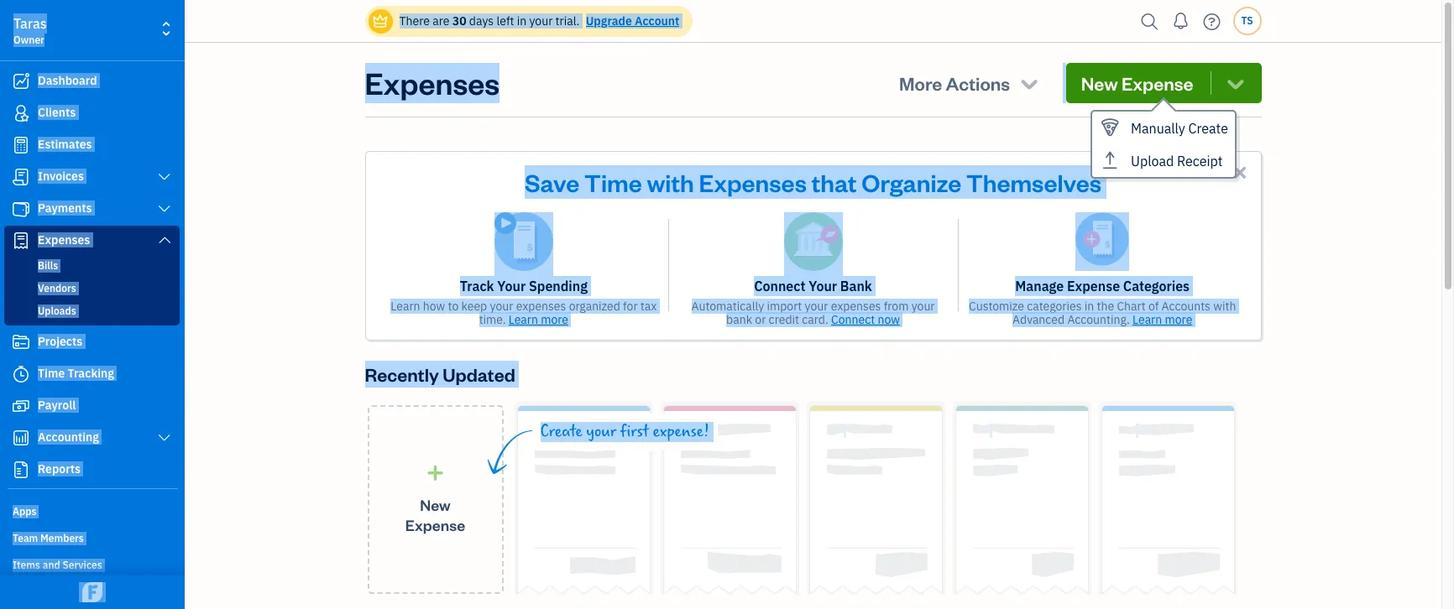 Task type: describe. For each thing, give the bounding box(es) containing it.
of
[[1149, 299, 1159, 314]]

search image
[[1137, 9, 1163, 34]]

track your spending image
[[494, 212, 553, 271]]

more actions
[[899, 71, 1010, 95]]

1 vertical spatial new
[[420, 495, 451, 514]]

items
[[13, 559, 40, 572]]

estimates
[[38, 137, 92, 152]]

left
[[497, 13, 514, 29]]

your inside learn how to keep your expenses organized for tax time.
[[490, 299, 513, 314]]

connect your bank
[[754, 278, 872, 295]]

expense image
[[11, 233, 31, 249]]

manage expense categories
[[1015, 278, 1190, 295]]

expenses link
[[4, 226, 180, 256]]

chevron large down image for invoices
[[157, 170, 172, 184]]

your right from
[[912, 299, 935, 314]]

team members
[[13, 532, 84, 545]]

customize
[[969, 299, 1024, 314]]

estimate image
[[11, 137, 31, 154]]

dashboard link
[[4, 66, 180, 97]]

actions
[[946, 71, 1010, 95]]

now
[[878, 312, 900, 327]]

create your first expense!
[[540, 422, 710, 442]]

upload receipt button
[[1093, 144, 1235, 177]]

connect your bank image
[[784, 212, 843, 271]]

payments
[[38, 201, 92, 216]]

1 vertical spatial create
[[540, 422, 582, 442]]

payroll
[[38, 398, 76, 413]]

1 horizontal spatial time
[[585, 166, 642, 198]]

days
[[469, 13, 494, 29]]

learn how to keep your expenses organized for tax time.
[[391, 299, 657, 327]]

bills link
[[8, 256, 176, 276]]

time inside 'main' element
[[38, 366, 65, 381]]

new inside button
[[1081, 71, 1118, 95]]

expenses inside automatically import your expenses from your bank or credit card.
[[831, 299, 881, 314]]

manually create
[[1131, 120, 1228, 137]]

ts button
[[1233, 7, 1262, 35]]

owner
[[13, 34, 44, 46]]

recently
[[365, 363, 439, 386]]

for
[[623, 299, 638, 314]]

invoice image
[[11, 169, 31, 186]]

upgrade account link
[[583, 13, 680, 29]]

expenses inside 'main' element
[[38, 233, 90, 248]]

reports
[[38, 462, 81, 477]]

main element
[[0, 0, 239, 610]]

manage expense categories image
[[1076, 212, 1130, 266]]

0 vertical spatial in
[[517, 13, 527, 29]]

team
[[13, 532, 38, 545]]

connect for connect your bank
[[754, 278, 806, 295]]

chevron large down image for payments
[[157, 202, 172, 216]]

how
[[423, 299, 445, 314]]

upload
[[1131, 153, 1174, 170]]

new expense link
[[367, 406, 503, 595]]

projects link
[[4, 327, 180, 358]]

automatically import your expenses from your bank or credit card.
[[692, 299, 935, 327]]

2 horizontal spatial expenses
[[699, 166, 807, 198]]

track your spending
[[460, 278, 588, 295]]

learn inside learn how to keep your expenses organized for tax time.
[[391, 299, 420, 314]]

notifications image
[[1168, 4, 1195, 38]]

your for track
[[497, 278, 526, 295]]

go to help image
[[1199, 9, 1226, 34]]

apps
[[13, 506, 36, 518]]

accounting
[[38, 430, 99, 445]]

taras
[[13, 15, 47, 32]]

reports link
[[4, 455, 180, 485]]

advanced
[[1013, 312, 1065, 327]]

automatically
[[692, 299, 764, 314]]

there
[[399, 13, 430, 29]]

taras owner
[[13, 15, 47, 46]]

crown image
[[372, 12, 389, 30]]

items and services
[[13, 559, 102, 572]]

recently updated
[[365, 363, 515, 386]]

services
[[63, 559, 102, 572]]

invoices link
[[4, 162, 180, 192]]

learn for manage expense categories
[[1133, 312, 1162, 327]]

import
[[767, 299, 802, 314]]

the
[[1097, 299, 1114, 314]]

manually
[[1131, 120, 1185, 137]]

credit
[[769, 312, 799, 327]]

1 vertical spatial new expense
[[405, 495, 465, 534]]

chevron large down image for expenses
[[157, 233, 172, 247]]

upload receipt
[[1131, 153, 1223, 170]]

and
[[43, 559, 60, 572]]

card.
[[802, 312, 829, 327]]

expense!
[[653, 422, 710, 442]]

your left trial.
[[529, 13, 553, 29]]

organize
[[862, 166, 962, 198]]

themselves
[[966, 166, 1102, 198]]

to
[[448, 299, 459, 314]]

organized
[[569, 299, 620, 314]]

accounting link
[[4, 423, 180, 453]]

chevrondown image for new expense
[[1224, 71, 1247, 95]]

items and services link
[[4, 553, 180, 578]]

your for connect
[[809, 278, 837, 295]]

manage
[[1015, 278, 1064, 295]]

bank
[[840, 278, 872, 295]]

categories
[[1123, 278, 1190, 295]]

close image
[[1231, 163, 1250, 182]]

learn for track your spending
[[509, 312, 538, 327]]

expense for manage expense categories image
[[1067, 278, 1120, 295]]

keep
[[461, 299, 487, 314]]



Task type: locate. For each thing, give the bounding box(es) containing it.
1 horizontal spatial new expense
[[1081, 71, 1194, 95]]

categories
[[1027, 299, 1082, 314]]

2 expenses from the left
[[831, 299, 881, 314]]

2 chevrondown image from the left
[[1224, 71, 1247, 95]]

new expense inside button
[[1081, 71, 1194, 95]]

new expense button
[[1066, 63, 1262, 103]]

in left "the"
[[1085, 299, 1094, 314]]

chevrondown image inside new expense button
[[1224, 71, 1247, 95]]

team members link
[[4, 526, 180, 551]]

1 horizontal spatial expense
[[1067, 278, 1120, 295]]

uploads
[[38, 305, 76, 317]]

track
[[460, 278, 494, 295]]

learn more for categories
[[1133, 312, 1193, 327]]

0 vertical spatial connect
[[754, 278, 806, 295]]

learn right 'time.'
[[509, 312, 538, 327]]

expense up "the"
[[1067, 278, 1120, 295]]

receipt
[[1177, 153, 1223, 170]]

chevrondown image for more actions
[[1018, 71, 1041, 95]]

learn left how
[[391, 299, 420, 314]]

projects
[[38, 334, 82, 349]]

chevron large down image inside payments link
[[157, 202, 172, 216]]

1 more from the left
[[541, 312, 569, 327]]

ts
[[1241, 14, 1253, 27]]

new down plus image
[[420, 495, 451, 514]]

expense
[[1122, 71, 1194, 95], [1067, 278, 1120, 295], [405, 515, 465, 534]]

expenses up the bills
[[38, 233, 90, 248]]

with inside customize categories in the chart of accounts with advanced accounting.
[[1214, 299, 1236, 314]]

in inside customize categories in the chart of accounts with advanced accounting.
[[1085, 299, 1094, 314]]

more down spending
[[541, 312, 569, 327]]

chevron large down image inside expenses link
[[157, 233, 172, 247]]

more for spending
[[541, 312, 569, 327]]

2 more from the left
[[1165, 312, 1193, 327]]

vendors
[[38, 282, 76, 295]]

connect down "bank"
[[831, 312, 875, 327]]

clients link
[[4, 98, 180, 128]]

2 chevron large down image from the top
[[157, 432, 172, 445]]

0 vertical spatial with
[[647, 166, 694, 198]]

updated
[[443, 363, 515, 386]]

learn
[[391, 299, 420, 314], [509, 312, 538, 327], [1133, 312, 1162, 327]]

expense for plus image
[[405, 515, 465, 534]]

1 horizontal spatial new
[[1081, 71, 1118, 95]]

0 vertical spatial time
[[585, 166, 642, 198]]

0 horizontal spatial learn more
[[509, 312, 569, 327]]

1 vertical spatial expenses
[[699, 166, 807, 198]]

0 horizontal spatial learn
[[391, 299, 420, 314]]

accounting.
[[1068, 312, 1130, 327]]

0 vertical spatial new expense
[[1081, 71, 1194, 95]]

new
[[1081, 71, 1118, 95], [420, 495, 451, 514]]

time right save
[[585, 166, 642, 198]]

2 your from the left
[[809, 278, 837, 295]]

expenses down "bank"
[[831, 299, 881, 314]]

payment image
[[11, 201, 31, 217]]

dashboard
[[38, 73, 97, 88]]

chevron large down image
[[157, 170, 172, 184], [157, 432, 172, 445]]

your left first
[[586, 422, 616, 442]]

manually create button
[[1093, 112, 1235, 144]]

freshbooks image
[[79, 583, 106, 603]]

create inside the manually create "button"
[[1189, 120, 1228, 137]]

0 vertical spatial new
[[1081, 71, 1118, 95]]

expenses
[[365, 63, 500, 102], [699, 166, 807, 198], [38, 233, 90, 248]]

bills
[[38, 259, 58, 272]]

0 horizontal spatial more
[[541, 312, 569, 327]]

2 horizontal spatial expense
[[1122, 71, 1194, 95]]

chevron large down image up bills link
[[157, 233, 172, 247]]

in right left on the left
[[517, 13, 527, 29]]

1 horizontal spatial chevrondown image
[[1224, 71, 1247, 95]]

1 horizontal spatial with
[[1214, 299, 1236, 314]]

learn down the categories
[[1133, 312, 1162, 327]]

first
[[620, 422, 649, 442]]

vendors link
[[8, 279, 176, 299]]

2 vertical spatial expenses
[[38, 233, 90, 248]]

2 horizontal spatial learn
[[1133, 312, 1162, 327]]

connect up import
[[754, 278, 806, 295]]

upgrade
[[586, 13, 632, 29]]

project image
[[11, 334, 31, 351]]

2 chevron large down image from the top
[[157, 233, 172, 247]]

tax
[[641, 299, 657, 314]]

chart image
[[11, 430, 31, 447]]

client image
[[11, 105, 31, 122]]

0 horizontal spatial expenses
[[38, 233, 90, 248]]

30
[[452, 13, 467, 29]]

chevron large down image up expenses link at the top of page
[[157, 202, 172, 216]]

from
[[884, 299, 909, 314]]

time tracking link
[[4, 359, 180, 390]]

expenses left that at the top
[[699, 166, 807, 198]]

chevron large down image inside the accounting link
[[157, 432, 172, 445]]

time.
[[479, 312, 506, 327]]

chevrondown image down ts dropdown button
[[1224, 71, 1247, 95]]

are
[[433, 13, 450, 29]]

more
[[541, 312, 569, 327], [1165, 312, 1193, 327]]

learn more for spending
[[509, 312, 569, 327]]

1 horizontal spatial learn more
[[1133, 312, 1193, 327]]

clients
[[38, 105, 76, 120]]

1 your from the left
[[497, 278, 526, 295]]

1 chevron large down image from the top
[[157, 170, 172, 184]]

chevrondown image right actions
[[1018, 71, 1041, 95]]

expenses down spending
[[516, 299, 566, 314]]

2 vertical spatial expense
[[405, 515, 465, 534]]

connect
[[754, 278, 806, 295], [831, 312, 875, 327]]

more
[[899, 71, 942, 95]]

1 learn more from the left
[[509, 312, 569, 327]]

chevron large down image up reports link
[[157, 432, 172, 445]]

expense up the manually
[[1122, 71, 1194, 95]]

more right of at the right of the page
[[1165, 312, 1193, 327]]

customize categories in the chart of accounts with advanced accounting.
[[969, 299, 1236, 327]]

chevrondown image inside more actions dropdown button
[[1018, 71, 1041, 95]]

0 vertical spatial create
[[1189, 120, 1228, 137]]

more actions button
[[884, 63, 1056, 103]]

new expense
[[1081, 71, 1194, 95], [405, 495, 465, 534]]

time tracking
[[38, 366, 114, 381]]

0 horizontal spatial in
[[517, 13, 527, 29]]

0 horizontal spatial with
[[647, 166, 694, 198]]

0 horizontal spatial connect
[[754, 278, 806, 295]]

money image
[[11, 398, 31, 415]]

1 horizontal spatial in
[[1085, 299, 1094, 314]]

timer image
[[11, 366, 31, 383]]

chevron large down image down estimates link
[[157, 170, 172, 184]]

your right "keep"
[[490, 299, 513, 314]]

1 vertical spatial expense
[[1067, 278, 1120, 295]]

estimates link
[[4, 130, 180, 160]]

connect for connect now
[[831, 312, 875, 327]]

1 horizontal spatial more
[[1165, 312, 1193, 327]]

1 vertical spatial chevron large down image
[[157, 432, 172, 445]]

trial.
[[556, 13, 580, 29]]

0 horizontal spatial expenses
[[516, 299, 566, 314]]

save
[[525, 166, 580, 198]]

time
[[585, 166, 642, 198], [38, 366, 65, 381]]

apps link
[[4, 499, 180, 524]]

expense down plus image
[[405, 515, 465, 534]]

0 vertical spatial chevron large down image
[[157, 202, 172, 216]]

0 vertical spatial expense
[[1122, 71, 1194, 95]]

your up learn how to keep your expenses organized for tax time.
[[497, 278, 526, 295]]

1 horizontal spatial create
[[1189, 120, 1228, 137]]

uploads link
[[8, 301, 176, 322]]

with
[[647, 166, 694, 198], [1214, 299, 1236, 314]]

dashboard image
[[11, 73, 31, 90]]

chevron large down image inside invoices link
[[157, 170, 172, 184]]

0 horizontal spatial new expense
[[405, 495, 465, 534]]

your down connect your bank
[[805, 299, 828, 314]]

learn more down track your spending
[[509, 312, 569, 327]]

expenses inside learn how to keep your expenses organized for tax time.
[[516, 299, 566, 314]]

1 expenses from the left
[[516, 299, 566, 314]]

0 horizontal spatial create
[[540, 422, 582, 442]]

learn more down the categories
[[1133, 312, 1193, 327]]

1 vertical spatial in
[[1085, 299, 1094, 314]]

plus image
[[426, 465, 445, 482]]

0 horizontal spatial your
[[497, 278, 526, 295]]

create up receipt
[[1189, 120, 1228, 137]]

chevron large down image for accounting
[[157, 432, 172, 445]]

time right timer image
[[38, 366, 65, 381]]

accounts
[[1162, 299, 1211, 314]]

new expense up the manually
[[1081, 71, 1194, 95]]

1 horizontal spatial learn
[[509, 312, 538, 327]]

0 horizontal spatial chevrondown image
[[1018, 71, 1041, 95]]

your up automatically import your expenses from your bank or credit card.
[[809, 278, 837, 295]]

1 vertical spatial connect
[[831, 312, 875, 327]]

account
[[635, 13, 680, 29]]

1 vertical spatial chevron large down image
[[157, 233, 172, 247]]

1 horizontal spatial connect
[[831, 312, 875, 327]]

1 vertical spatial with
[[1214, 299, 1236, 314]]

0 horizontal spatial expense
[[405, 515, 465, 534]]

create left first
[[540, 422, 582, 442]]

that
[[812, 166, 857, 198]]

chevron large down image
[[157, 202, 172, 216], [157, 233, 172, 247]]

invoices
[[38, 169, 84, 184]]

payroll link
[[4, 391, 180, 422]]

1 horizontal spatial expenses
[[831, 299, 881, 314]]

1 horizontal spatial expenses
[[365, 63, 500, 102]]

expenses down are
[[365, 63, 500, 102]]

more for categories
[[1165, 312, 1193, 327]]

expense inside button
[[1122, 71, 1194, 95]]

expenses
[[516, 299, 566, 314], [831, 299, 881, 314]]

1 horizontal spatial your
[[809, 278, 837, 295]]

new up the manually create "button"
[[1081, 71, 1118, 95]]

there are 30 days left in your trial. upgrade account
[[399, 13, 680, 29]]

bank
[[726, 312, 752, 327]]

0 horizontal spatial new
[[420, 495, 451, 514]]

2 learn more from the left
[[1133, 312, 1193, 327]]

create
[[1189, 120, 1228, 137], [540, 422, 582, 442]]

chart
[[1117, 299, 1146, 314]]

tracking
[[68, 366, 114, 381]]

0 vertical spatial chevron large down image
[[157, 170, 172, 184]]

new expense down plus image
[[405, 495, 465, 534]]

or
[[755, 312, 766, 327]]

1 vertical spatial time
[[38, 366, 65, 381]]

payments link
[[4, 194, 180, 224]]

1 chevron large down image from the top
[[157, 202, 172, 216]]

report image
[[11, 462, 31, 479]]

members
[[40, 532, 84, 545]]

chevrondown image
[[1018, 71, 1041, 95], [1224, 71, 1247, 95]]

your
[[497, 278, 526, 295], [809, 278, 837, 295]]

save time with expenses that organize themselves
[[525, 166, 1102, 198]]

spending
[[529, 278, 588, 295]]

1 chevrondown image from the left
[[1018, 71, 1041, 95]]

0 vertical spatial expenses
[[365, 63, 500, 102]]

0 horizontal spatial time
[[38, 366, 65, 381]]



Task type: vqa. For each thing, say whether or not it's contained in the screenshot.
font
no



